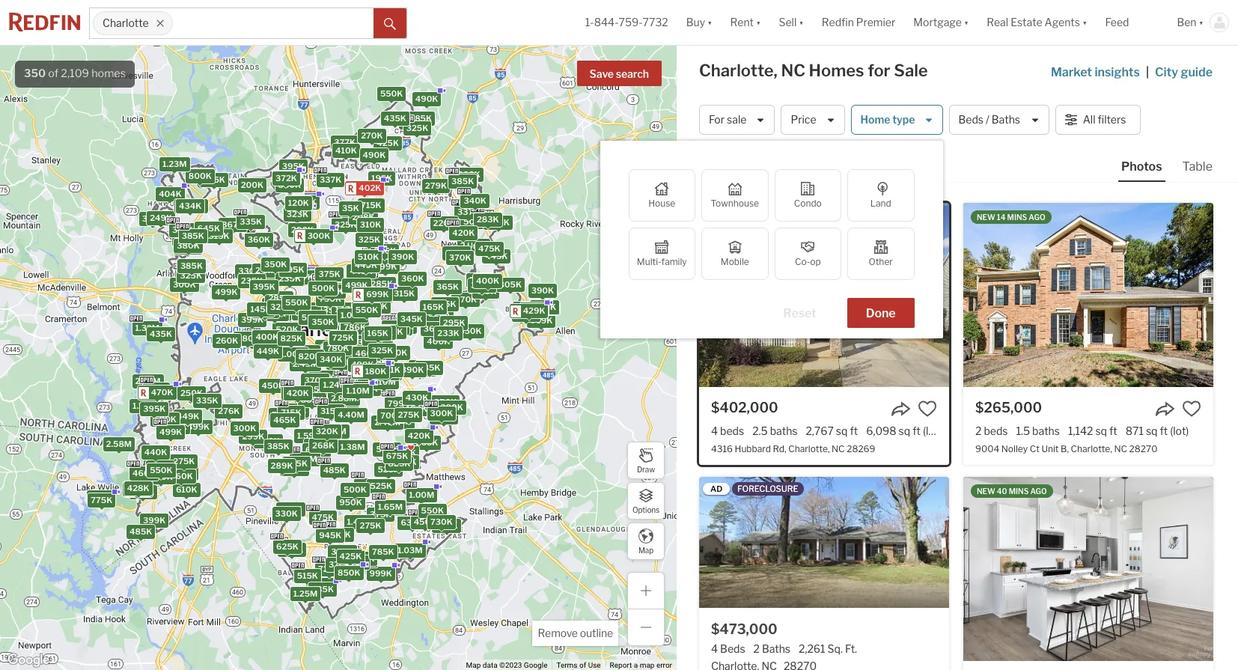 Task type: describe. For each thing, give the bounding box(es) containing it.
0 vertical spatial 1.65m
[[365, 334, 390, 344]]

home
[[861, 113, 891, 126]]

518k
[[469, 275, 491, 286]]

3d
[[800, 213, 811, 222]]

425k left 200k in the left top of the page
[[203, 175, 225, 185]]

0 horizontal spatial nc
[[782, 61, 806, 80]]

done
[[866, 306, 896, 321]]

$265,000
[[976, 400, 1043, 416]]

0 vertical spatial 337k
[[320, 175, 342, 185]]

425k up 195k
[[377, 137, 399, 148]]

option group containing house
[[629, 169, 915, 280]]

House checkbox
[[629, 169, 696, 222]]

▾ for ben ▾
[[1200, 16, 1204, 29]]

1.07m
[[340, 377, 365, 387]]

4316 hubbard rd, charlotte, nc 28269
[[712, 444, 876, 455]]

0 vertical spatial 435k
[[384, 113, 407, 124]]

sq for 2,767
[[837, 425, 848, 437]]

sell ▾
[[779, 16, 804, 29]]

0 vertical spatial 475k
[[479, 244, 501, 254]]

0 horizontal spatial 460k
[[133, 468, 156, 479]]

1 horizontal spatial 449k
[[257, 346, 279, 356]]

type
[[893, 113, 916, 126]]

mortgage ▾ button
[[914, 0, 969, 45]]

ben
[[1178, 16, 1197, 29]]

485k down 268k at the bottom left
[[323, 465, 346, 476]]

1 horizontal spatial 749k
[[342, 322, 364, 333]]

photo of 4421 iron oak ln unit 338/adriana, charlotte, nc 28269 image
[[964, 477, 1214, 661]]

1 vertical spatial 715k
[[281, 408, 302, 418]]

mortgage
[[914, 16, 962, 29]]

1 vertical spatial 725k
[[332, 332, 354, 343]]

351k
[[172, 225, 193, 235]]

Townhouse checkbox
[[702, 169, 769, 222]]

2.5 baths
[[753, 425, 798, 437]]

mins for 40
[[1009, 487, 1029, 496]]

units up 645k
[[184, 201, 205, 211]]

rent ▾ button
[[731, 0, 761, 45]]

map for map data ©2023 google
[[466, 661, 481, 670]]

625k
[[276, 541, 299, 552]]

4316
[[712, 444, 733, 455]]

1 horizontal spatial 360k
[[285, 458, 308, 468]]

report
[[610, 661, 632, 670]]

550k up 537k
[[380, 89, 403, 99]]

google image
[[4, 651, 53, 670]]

434k
[[179, 201, 202, 211]]

499k down 447k
[[160, 427, 182, 437]]

family
[[662, 256, 687, 267]]

283k
[[477, 214, 499, 225]]

550k up 530k
[[285, 297, 308, 308]]

619k
[[146, 384, 167, 395]]

beds for $265,000
[[984, 425, 1009, 437]]

340k down 780k
[[320, 354, 343, 365]]

520k
[[276, 324, 298, 335]]

35k
[[342, 203, 359, 213]]

390k right 491k
[[401, 365, 424, 375]]

1 horizontal spatial 1.00m
[[409, 490, 435, 500]]

1 vertical spatial 299k
[[242, 431, 265, 442]]

reset
[[784, 306, 817, 321]]

645k
[[198, 223, 220, 234]]

real estate agents ▾ button
[[978, 0, 1097, 45]]

324k
[[295, 197, 317, 207]]

2 vertical spatial 345k
[[134, 473, 156, 483]]

map
[[640, 661, 655, 670]]

510k
[[358, 252, 379, 262]]

nolley
[[1002, 444, 1028, 455]]

325k down 70k
[[335, 219, 357, 230]]

370k down 945k
[[329, 560, 351, 570]]

375k up 233k
[[434, 299, 456, 310]]

844-
[[594, 16, 619, 29]]

2 units up "595k"
[[255, 265, 283, 276]]

townhouse
[[711, 198, 759, 209]]

units down 283k
[[467, 240, 488, 251]]

0 vertical spatial 270k
[[361, 131, 383, 141]]

300k up 289k
[[257, 436, 280, 446]]

999k
[[370, 569, 392, 579]]

670k
[[389, 416, 412, 427]]

300k down 1.59m
[[310, 441, 333, 452]]

4.40m
[[338, 410, 365, 420]]

remove charlotte image
[[156, 19, 165, 28]]

1 vertical spatial 365k
[[424, 324, 446, 334]]

370k down '404k'
[[142, 213, 164, 224]]

2 vertical spatial 725k
[[318, 564, 340, 575]]

0 vertical spatial 749k
[[190, 170, 212, 181]]

1 horizontal spatial 460k
[[170, 471, 193, 481]]

ft for 2,767 sq ft
[[850, 425, 858, 437]]

favorite button image for $402,000
[[918, 399, 938, 419]]

1 horizontal spatial 315k
[[320, 406, 341, 417]]

1 horizontal spatial 429k
[[523, 306, 546, 316]]

6,098 sq ft (lot)
[[867, 425, 942, 437]]

©2023
[[500, 661, 522, 670]]

premier
[[857, 16, 896, 29]]

404k
[[159, 189, 182, 200]]

399k down 447k
[[187, 422, 210, 432]]

2 units right 585k
[[303, 312, 330, 323]]

485k up 669k
[[516, 304, 538, 314]]

b,
[[1061, 444, 1070, 455]]

real estate agents ▾
[[987, 16, 1088, 29]]

0 horizontal spatial 442k
[[127, 483, 149, 494]]

0 horizontal spatial 675k
[[306, 445, 328, 455]]

2 horizontal spatial 460k
[[355, 348, 378, 359]]

1 horizontal spatial 285k
[[371, 279, 393, 289]]

871 sq ft (lot)
[[1126, 425, 1190, 437]]

399k down 406k
[[143, 515, 166, 526]]

597k
[[376, 444, 398, 455]]

Multi-family checkbox
[[629, 228, 696, 280]]

370k up 487k
[[449, 252, 471, 263]]

0 vertical spatial 410k
[[336, 145, 357, 156]]

1 vertical spatial 2,109
[[700, 156, 728, 169]]

1 horizontal spatial 545k
[[515, 309, 538, 320]]

2 horizontal spatial 315k
[[394, 288, 415, 299]]

350 of 2,109 homes
[[24, 67, 126, 80]]

425k up 430k
[[412, 364, 434, 374]]

1 vertical spatial 330k
[[367, 292, 389, 302]]

200k
[[241, 180, 264, 190]]

sell ▾ button
[[779, 0, 804, 45]]

ad region
[[700, 477, 950, 670]]

550k down 699k
[[356, 305, 378, 316]]

units left 1.17m on the left top of page
[[309, 312, 330, 323]]

map region
[[0, 17, 682, 670]]

375k up 120k
[[276, 172, 298, 183]]

699k
[[366, 289, 389, 300]]

0 vertical spatial 345k
[[401, 314, 423, 324]]

820k
[[298, 352, 321, 362]]

all
[[1084, 113, 1096, 126]]

1 vertical spatial 435k
[[318, 282, 340, 292]]

289k
[[271, 461, 293, 471]]

399k down 520k
[[253, 336, 276, 347]]

370k down 361k
[[455, 294, 477, 304]]

recommended button
[[807, 155, 897, 170]]

1 horizontal spatial homes
[[730, 156, 764, 169]]

1 vertical spatial 270k
[[325, 351, 347, 362]]

399k down "145k"
[[241, 315, 264, 325]]

1 vertical spatial 290k
[[355, 384, 378, 394]]

1 horizontal spatial 235k
[[279, 274, 301, 284]]

0 vertical spatial 465k
[[392, 321, 414, 332]]

300k down 323k
[[308, 231, 331, 241]]

0 vertical spatial 330k
[[238, 266, 261, 277]]

photo of 4316 hubbard rd, charlotte, nc 28269 image
[[700, 203, 950, 387]]

ago for new 40 mins ago
[[1031, 487, 1048, 496]]

0 horizontal spatial 235k
[[241, 275, 263, 286]]

1 vertical spatial 475k
[[312, 513, 334, 523]]

map button
[[628, 523, 665, 560]]

325k up 279k
[[406, 123, 429, 134]]

market insights | city guide
[[1051, 65, 1213, 79]]

300k up 1.04m
[[362, 298, 385, 308]]

0 horizontal spatial 315k
[[209, 231, 230, 241]]

unit
[[1042, 444, 1059, 455]]

495k
[[191, 231, 213, 241]]

2 horizontal spatial 470k
[[385, 348, 408, 358]]

1 vertical spatial 2.40m
[[375, 417, 401, 427]]

redfin
[[754, 213, 782, 222]]

0 vertical spatial 850k
[[149, 462, 172, 473]]

0 vertical spatial 165k
[[423, 302, 444, 312]]

0 horizontal spatial 402k
[[127, 483, 149, 494]]

1 horizontal spatial 465k
[[356, 348, 378, 359]]

1 vertical spatial 275k
[[173, 456, 195, 467]]

555k
[[436, 521, 458, 531]]

340k down 699k
[[355, 304, 378, 314]]

0 vertical spatial 490k
[[416, 94, 438, 104]]

445k up 518k
[[485, 251, 508, 261]]

1 vertical spatial 335k
[[196, 395, 218, 406]]

sq for 871
[[1147, 425, 1158, 437]]

2 horizontal spatial 335k
[[240, 217, 262, 227]]

mortgage ▾ button
[[905, 0, 978, 45]]

550k up '950k'
[[357, 480, 380, 490]]

0 vertical spatial 825k
[[281, 333, 303, 344]]

reset button
[[765, 298, 836, 328]]

guide
[[1182, 65, 1213, 79]]

▾ for rent ▾
[[756, 16, 761, 29]]

898k
[[332, 333, 355, 343]]

1 horizontal spatial 1.10m
[[372, 377, 396, 387]]

of for terms
[[580, 661, 587, 670]]

1 vertical spatial 285k
[[268, 293, 291, 303]]

349k
[[264, 308, 286, 319]]

1.25m
[[293, 589, 318, 599]]

1 horizontal spatial charlotte,
[[789, 444, 830, 455]]

2 vertical spatial 285k
[[418, 363, 441, 373]]

0 vertical spatial 715k
[[361, 200, 382, 210]]

515k
[[297, 571, 318, 581]]

0 vertical spatial 750k
[[319, 294, 342, 304]]

2 horizontal spatial nc
[[1115, 444, 1128, 455]]

325k down 310k
[[358, 234, 381, 245]]

225k
[[286, 459, 308, 469]]

op
[[811, 256, 821, 267]]

2 horizontal spatial 360k
[[401, 273, 424, 284]]

390k up 960k
[[532, 286, 554, 296]]

submit search image
[[384, 18, 396, 30]]

325k up 669k
[[535, 303, 558, 313]]

0 vertical spatial 275k
[[398, 410, 420, 420]]

0 vertical spatial homes
[[92, 67, 126, 80]]

2 units down '404k'
[[178, 201, 205, 211]]

0 horizontal spatial 490k
[[164, 415, 187, 426]]

0 vertical spatial 2,109
[[61, 67, 89, 80]]

photo of 9004 nolley ct unit b, charlotte, nc 28270 image
[[964, 203, 1214, 387]]

rd,
[[773, 444, 787, 455]]

420k right 570k
[[126, 484, 148, 494]]

420k down 670k
[[408, 431, 431, 441]]

1 vertical spatial 1.20m
[[322, 426, 347, 436]]

of for 350
[[48, 67, 59, 80]]

0 vertical spatial 360k
[[248, 234, 270, 245]]

4
[[712, 425, 718, 437]]

800k
[[189, 171, 212, 182]]

baths for $402,000
[[770, 425, 798, 437]]

house
[[649, 198, 676, 209]]

390k right 279k
[[452, 174, 475, 185]]

420k up 575k
[[287, 388, 309, 398]]

537k
[[403, 117, 425, 127]]

ft for 871 sq ft (lot)
[[1161, 425, 1169, 437]]

baths for $265,000
[[1033, 425, 1061, 437]]

305k
[[499, 279, 522, 290]]

0 horizontal spatial 395k
[[143, 404, 166, 414]]

425k down '309k'
[[381, 326, 403, 337]]

insights
[[1095, 65, 1141, 79]]

1 vertical spatial 650k
[[352, 554, 375, 564]]

370k up 430k
[[409, 365, 431, 375]]

362k
[[126, 484, 148, 494]]

445k down 510k
[[350, 266, 373, 276]]

0 horizontal spatial 1.20m
[[293, 346, 317, 357]]

1 vertical spatial 850k
[[338, 567, 361, 578]]

310k
[[360, 220, 381, 230]]

565k
[[272, 410, 294, 420]]

terms of use
[[557, 661, 601, 670]]

550k down 648k
[[361, 380, 384, 390]]

550k up 730k
[[421, 506, 444, 516]]

447k
[[177, 411, 199, 422]]

1 vertical spatial 750k
[[394, 448, 416, 459]]

1.38m
[[340, 442, 365, 452]]

950k
[[340, 497, 362, 508]]

2.88m
[[331, 393, 357, 404]]

sq for 6,098
[[899, 425, 911, 437]]

1 vertical spatial 1.65m
[[378, 502, 403, 512]]

399k down "2.88m"
[[321, 407, 343, 417]]

1 vertical spatial 345k
[[285, 388, 307, 398]]

375k up 583k
[[319, 269, 341, 280]]

372k
[[276, 173, 297, 183]]

420k up 487k
[[453, 228, 475, 238]]

2 vertical spatial 465k
[[274, 415, 296, 426]]

1 vertical spatial 775k
[[91, 495, 113, 505]]

save search button
[[577, 61, 662, 86]]

0 horizontal spatial 429k
[[366, 301, 388, 312]]

0 horizontal spatial 1.00m
[[281, 349, 306, 359]]

feed button
[[1097, 0, 1169, 45]]

city guide link
[[1156, 64, 1216, 82]]

2,767
[[806, 425, 834, 437]]

0 horizontal spatial 545k
[[344, 558, 367, 568]]

485k up 279k
[[410, 113, 432, 124]]

listed
[[713, 213, 740, 222]]

573k
[[321, 285, 343, 295]]

499k left "595k"
[[215, 287, 238, 297]]

445k down "286k"
[[355, 260, 377, 270]]

499k up 1.07m
[[351, 360, 374, 370]]

filters
[[1098, 113, 1127, 126]]

2 vertical spatial 335k
[[165, 422, 187, 432]]



Task type: locate. For each thing, give the bounding box(es) containing it.
0 horizontal spatial homes
[[92, 67, 126, 80]]

1 vertical spatial 1.00m
[[409, 490, 435, 500]]

▾ right rent
[[756, 16, 761, 29]]

1 vertical spatial 395k
[[253, 282, 276, 292]]

1 ft from the left
[[850, 425, 858, 437]]

330k up 625k
[[275, 508, 298, 519]]

320k
[[368, 254, 391, 265], [270, 302, 293, 312], [428, 308, 451, 319], [375, 368, 397, 378], [433, 412, 455, 423], [316, 426, 338, 437]]

353k
[[176, 234, 198, 245]]

499k up '309k'
[[345, 280, 368, 291]]

1 favorite button image from the left
[[918, 399, 938, 419]]

2 ▾ from the left
[[756, 16, 761, 29]]

1 vertical spatial 337k
[[458, 207, 480, 217]]

option group
[[629, 169, 915, 280]]

ct
[[1030, 444, 1040, 455]]

beds / baths button
[[949, 105, 1050, 135]]

2 horizontal spatial 285k
[[418, 363, 441, 373]]

1 horizontal spatial 675k
[[386, 451, 408, 462]]

market insights link
[[1051, 49, 1141, 82]]

map
[[639, 546, 654, 555], [466, 661, 481, 670]]

545k
[[515, 309, 538, 320], [344, 558, 367, 568]]

0 horizontal spatial 360k
[[248, 234, 270, 245]]

1 horizontal spatial 275k
[[360, 521, 382, 531]]

buy ▾ button
[[678, 0, 722, 45]]

1 vertical spatial 825k
[[388, 458, 411, 469]]

nc down 2,767 sq ft
[[832, 444, 845, 455]]

300k down 276k
[[233, 423, 256, 433]]

nc left 'homes'
[[782, 61, 806, 80]]

1.00m up 630k
[[409, 490, 435, 500]]

485k down 406k
[[130, 527, 152, 537]]

465k down 1.63m at the left of the page
[[356, 348, 378, 359]]

300k down 353k on the left top of page
[[173, 279, 196, 290]]

2,109
[[61, 67, 89, 80], [700, 156, 728, 169]]

beds for $402,000
[[721, 425, 745, 437]]

0 horizontal spatial 475k
[[312, 513, 334, 523]]

265k
[[416, 437, 438, 448]]

report a map error
[[610, 661, 673, 670]]

1 horizontal spatial 490k
[[363, 150, 386, 160]]

favorite button checkbox for $265,000
[[1183, 399, 1202, 419]]

340k up 283k
[[464, 196, 487, 206]]

Co-op checkbox
[[775, 228, 842, 280]]

Other checkbox
[[848, 228, 915, 280]]

for sale button
[[700, 105, 776, 135]]

0 vertical spatial 299k
[[375, 261, 397, 272]]

1 horizontal spatial 775k
[[344, 323, 366, 333]]

0 horizontal spatial 1.10m
[[346, 386, 370, 396]]

1 horizontal spatial 470k
[[318, 341, 341, 352]]

2 (lot) from the left
[[1171, 425, 1190, 437]]

400k
[[476, 276, 500, 286], [256, 332, 279, 342], [427, 336, 450, 347], [307, 440, 331, 451], [150, 472, 173, 483]]

825k
[[281, 333, 303, 344], [388, 458, 411, 469], [329, 529, 351, 540]]

0 horizontal spatial 299k
[[242, 431, 265, 442]]

2 beds from the left
[[984, 425, 1009, 437]]

0 vertical spatial 335k
[[240, 217, 262, 227]]

4 ft from the left
[[1161, 425, 1169, 437]]

675k down 670k
[[386, 451, 408, 462]]

399k
[[241, 315, 264, 325], [253, 336, 276, 347], [321, 407, 343, 417], [187, 422, 210, 432], [143, 515, 166, 526]]

402k up 70k
[[359, 183, 382, 193]]

1 horizontal spatial 299k
[[375, 261, 397, 272]]

0 vertical spatial 1.20m
[[293, 346, 317, 357]]

775k down 1.04m
[[344, 323, 366, 333]]

276k
[[218, 406, 240, 416]]

0 vertical spatial map
[[639, 546, 654, 555]]

options
[[633, 505, 660, 514]]

1 vertical spatial 410k
[[475, 286, 497, 297]]

325k down 353k on the left top of page
[[180, 271, 202, 281]]

3 ▾ from the left
[[799, 16, 804, 29]]

sq for 1,142
[[1096, 425, 1108, 437]]

0 horizontal spatial 345k
[[134, 473, 156, 483]]

365k right 457k
[[424, 324, 446, 334]]

390k right 510k
[[392, 252, 414, 262]]

725k up 1.40m
[[286, 300, 308, 310]]

470k
[[318, 341, 341, 352], [385, 348, 408, 358], [151, 387, 173, 398]]

2 vertical spatial 330k
[[275, 508, 298, 519]]

units up "595k"
[[262, 265, 283, 276]]

beds
[[721, 425, 745, 437], [984, 425, 1009, 437]]

2 units down 283k
[[460, 240, 488, 251]]

1 horizontal spatial of
[[580, 661, 587, 670]]

1.59m
[[297, 431, 322, 441]]

ft left 871 at bottom right
[[1110, 425, 1118, 437]]

table button
[[1180, 159, 1216, 181]]

2 vertical spatial 275k
[[360, 521, 382, 531]]

1 sq from the left
[[837, 425, 848, 437]]

1 vertical spatial 402k
[[127, 483, 149, 494]]

583k
[[321, 285, 344, 295]]

1 vertical spatial 450k
[[414, 517, 437, 527]]

▾ right mortgage
[[965, 16, 969, 29]]

275k up 610k
[[173, 456, 195, 467]]

1 horizontal spatial 330k
[[275, 508, 298, 519]]

490k
[[416, 94, 438, 104], [363, 150, 386, 160], [164, 415, 187, 426]]

5 ▾ from the left
[[1083, 16, 1088, 29]]

favorite button checkbox
[[918, 399, 938, 419], [1183, 399, 1202, 419]]

1 horizontal spatial 290k
[[355, 384, 378, 394]]

for
[[709, 113, 725, 126]]

draw button
[[628, 442, 665, 479]]

0 horizontal spatial 270k
[[325, 351, 347, 362]]

0 horizontal spatial 290k
[[291, 225, 314, 235]]

2,767 sq ft
[[806, 425, 858, 437]]

375k left 630k
[[370, 509, 392, 520]]

285k up 699k
[[371, 279, 393, 289]]

multi-family
[[637, 256, 687, 267]]

ago right 40
[[1031, 487, 1048, 496]]

sell
[[779, 16, 797, 29]]

beds right 4
[[721, 425, 745, 437]]

Mobile checkbox
[[702, 228, 769, 280]]

1 vertical spatial ago
[[1031, 487, 1048, 496]]

2 baths from the left
[[1033, 425, 1061, 437]]

▾ right sell
[[799, 16, 804, 29]]

280k
[[269, 294, 292, 305]]

785k
[[372, 547, 394, 557]]

487k
[[469, 275, 491, 286]]

photos
[[1122, 160, 1163, 174]]

2 sq from the left
[[899, 425, 911, 437]]

0 horizontal spatial 410k
[[336, 145, 357, 156]]

4 sq from the left
[[1147, 425, 1158, 437]]

2 new from the top
[[977, 487, 996, 496]]

465k up '269k'
[[392, 321, 414, 332]]

0 vertical spatial 285k
[[371, 279, 393, 289]]

2 horizontal spatial 465k
[[392, 321, 414, 332]]

630k
[[401, 517, 424, 528]]

325k up 478k
[[371, 345, 393, 356]]

ago for new 14 mins ago
[[1029, 213, 1046, 222]]

sale
[[727, 113, 747, 126]]

(lot)
[[923, 425, 942, 437], [1171, 425, 1190, 437]]

330k up "595k"
[[238, 266, 261, 277]]

2 horizontal spatial 825k
[[388, 458, 411, 469]]

0 horizontal spatial 449k
[[177, 411, 200, 422]]

368k
[[179, 232, 201, 243]]

1.20m up 2.49m
[[293, 346, 317, 357]]

850k left 999k
[[338, 567, 361, 578]]

mobile
[[721, 256, 750, 267]]

0 horizontal spatial 465k
[[274, 415, 296, 426]]

1 beds from the left
[[721, 425, 745, 437]]

395k
[[282, 161, 305, 171], [253, 282, 276, 292], [143, 404, 166, 414]]

309k
[[361, 299, 383, 309]]

449k down 250k
[[177, 411, 200, 422]]

ben ▾
[[1178, 16, 1204, 29]]

0 vertical spatial 650k
[[374, 374, 396, 385]]

235k up "145k"
[[241, 275, 263, 286]]

(lot) right 6,098 on the bottom right of page
[[923, 425, 942, 437]]

1 horizontal spatial 270k
[[361, 131, 383, 141]]

1.10m down 478k
[[372, 377, 396, 387]]

0 vertical spatial 450k
[[262, 380, 285, 391]]

favorite button checkbox up 6,098 sq ft (lot)
[[918, 399, 938, 419]]

460k up 610k
[[170, 471, 193, 481]]

1 new from the top
[[977, 213, 996, 222]]

sq right 1,142
[[1096, 425, 1108, 437]]

650k up 999k
[[352, 554, 375, 564]]

825k down 1.45m
[[329, 529, 351, 540]]

429k
[[366, 301, 388, 312], [523, 306, 546, 316]]

715k
[[361, 200, 382, 210], [281, 408, 302, 418]]

450k up 565k
[[262, 380, 285, 391]]

1 favorite button checkbox from the left
[[918, 399, 938, 419]]

579k
[[321, 285, 343, 295]]

0 vertical spatial mins
[[1008, 213, 1028, 222]]

3 sq from the left
[[1096, 425, 1108, 437]]

0 vertical spatial 1.00m
[[281, 349, 306, 359]]

9004 nolley ct unit b, charlotte, nc 28270
[[976, 444, 1158, 455]]

1 horizontal spatial 395k
[[253, 282, 276, 292]]

▾ for buy ▾
[[708, 16, 713, 29]]

402k right 570k
[[127, 483, 149, 494]]

290k down 648k
[[355, 384, 378, 394]]

0 horizontal spatial 775k
[[91, 495, 113, 505]]

0 vertical spatial 315k
[[209, 231, 230, 241]]

nc
[[782, 61, 806, 80], [832, 444, 845, 455], [1115, 444, 1128, 455]]

baths up unit
[[1033, 425, 1061, 437]]

1 horizontal spatial (lot)
[[1171, 425, 1190, 437]]

ft for 6,098 sq ft (lot)
[[913, 425, 921, 437]]

14
[[998, 213, 1006, 222]]

390k down 945k
[[331, 547, 354, 557]]

442k down 250k
[[177, 411, 200, 421]]

None search field
[[173, 8, 374, 38]]

new for new 14 mins ago
[[977, 213, 996, 222]]

1 vertical spatial of
[[580, 661, 587, 670]]

390k
[[452, 174, 475, 185], [392, 252, 414, 262], [532, 286, 554, 296], [401, 365, 424, 375], [331, 547, 354, 557]]

2 vertical spatial 750k
[[310, 580, 332, 590]]

charlotte
[[103, 17, 149, 29]]

3.00m
[[329, 405, 356, 416]]

0 vertical spatial 365k
[[437, 281, 459, 292]]

0 horizontal spatial 165k
[[367, 328, 389, 338]]

beds
[[959, 113, 984, 126]]

2 favorite button image from the left
[[1183, 399, 1202, 419]]

375k up 610k
[[173, 468, 195, 478]]

475k down 283k
[[479, 244, 501, 254]]

2 vertical spatial 825k
[[329, 529, 351, 540]]

430k
[[406, 393, 429, 403]]

475k up 945k
[[312, 513, 334, 523]]

1 horizontal spatial nc
[[832, 444, 845, 455]]

▾ for mortgage ▾
[[965, 16, 969, 29]]

775k left 406k
[[91, 495, 113, 505]]

favorite button checkbox for $402,000
[[918, 399, 938, 419]]

for sale
[[709, 113, 747, 126]]

$402,000
[[712, 400, 779, 416]]

365k left 487k
[[437, 281, 459, 292]]

0 horizontal spatial favorite button checkbox
[[918, 399, 938, 419]]

2 vertical spatial 315k
[[320, 406, 341, 417]]

850k down "440k"
[[149, 462, 172, 473]]

2 horizontal spatial 490k
[[416, 94, 438, 104]]

360k
[[248, 234, 270, 245], [401, 273, 424, 284], [285, 458, 308, 468]]

3 ft from the left
[[1110, 425, 1118, 437]]

675k down 1.59m
[[306, 445, 328, 455]]

1 horizontal spatial 165k
[[423, 302, 444, 312]]

1 vertical spatial 749k
[[342, 322, 364, 333]]

0 vertical spatial 775k
[[344, 323, 366, 333]]

2,109 up townhouse option on the right of the page
[[700, 156, 728, 169]]

1.24m
[[323, 380, 348, 390]]

1 horizontal spatial 850k
[[338, 567, 361, 578]]

ft for 1,142 sq ft
[[1110, 425, 1118, 437]]

0 horizontal spatial 285k
[[268, 293, 291, 303]]

4 ▾ from the left
[[965, 16, 969, 29]]

470k down 2.75m
[[151, 387, 173, 398]]

0 vertical spatial 725k
[[286, 300, 308, 310]]

1-844-759-7732 link
[[586, 16, 669, 29]]

dialog
[[600, 141, 943, 339]]

▾ right buy
[[708, 16, 713, 29]]

340k
[[464, 196, 487, 206], [355, 304, 378, 314], [307, 304, 330, 315], [320, 354, 343, 365]]

2 ft from the left
[[913, 425, 921, 437]]

0 horizontal spatial charlotte,
[[700, 61, 778, 80]]

1 horizontal spatial 402k
[[359, 183, 382, 193]]

0 horizontal spatial 450k
[[262, 380, 285, 391]]

465k up 1.35m
[[274, 415, 296, 426]]

Land checkbox
[[848, 169, 915, 222]]

360k up "595k"
[[248, 234, 270, 245]]

989k
[[394, 457, 417, 468]]

300k right 199k
[[430, 409, 453, 419]]

470k up 1.75m
[[318, 341, 341, 352]]

baths up rd,
[[770, 425, 798, 437]]

1 horizontal spatial favorite button checkbox
[[1183, 399, 1202, 419]]

0 horizontal spatial 2,109
[[61, 67, 89, 80]]

388k
[[458, 169, 481, 180]]

395k up 280k
[[253, 282, 276, 292]]

1.75m
[[330, 357, 354, 368]]

favorite button checkbox up the 871 sq ft (lot)
[[1183, 399, 1202, 419]]

648k
[[360, 367, 383, 378]]

for
[[868, 61, 891, 80]]

charlotte,
[[700, 61, 778, 80], [789, 444, 830, 455], [1071, 444, 1113, 455]]

0 vertical spatial 402k
[[359, 183, 382, 193]]

of left use
[[580, 661, 587, 670]]

(lot) for $402,000
[[923, 425, 942, 437]]

2 units
[[178, 201, 205, 211], [460, 240, 488, 251], [255, 265, 283, 276], [303, 312, 330, 323]]

1 horizontal spatial 410k
[[475, 286, 497, 297]]

275k up 785k
[[360, 521, 382, 531]]

1.20m
[[293, 346, 317, 357], [322, 426, 347, 436]]

1 vertical spatial 360k
[[401, 273, 424, 284]]

330k up 190k
[[367, 292, 389, 302]]

dialog containing reset
[[600, 141, 943, 339]]

▾ for sell ▾
[[799, 16, 804, 29]]

▾ right ben at the right top of the page
[[1200, 16, 1204, 29]]

Condo checkbox
[[775, 169, 842, 222]]

715k up the 208k
[[361, 200, 382, 210]]

price
[[791, 113, 817, 126]]

1 horizontal spatial 335k
[[196, 395, 218, 406]]

favorite button image
[[918, 399, 938, 419], [1183, 399, 1202, 419]]

1 horizontal spatial baths
[[1033, 425, 1061, 437]]

485k down 2.49m
[[312, 372, 335, 383]]

new left the 14 at the right top
[[977, 213, 996, 222]]

map down options
[[639, 546, 654, 555]]

370k down 2.49m
[[304, 375, 327, 386]]

825k down 597k at the left bottom
[[388, 458, 411, 469]]

remove outline
[[538, 627, 613, 640]]

price button
[[782, 105, 845, 135]]

410k down 518k
[[475, 286, 497, 297]]

669k
[[530, 315, 553, 326]]

1 horizontal spatial 450k
[[414, 517, 437, 527]]

700k
[[381, 410, 403, 421]]

1 horizontal spatial 825k
[[329, 529, 351, 540]]

0 horizontal spatial 470k
[[151, 387, 173, 398]]

4 beds
[[712, 425, 745, 437]]

825k up 820k
[[281, 333, 303, 344]]

favorite button image for $265,000
[[1183, 399, 1202, 419]]

395k up 372k
[[282, 161, 305, 171]]

425k down 945k
[[340, 551, 362, 561]]

report a map error link
[[610, 661, 673, 670]]

1.65m up 630k
[[378, 502, 403, 512]]

2.5
[[753, 425, 768, 437]]

650k
[[374, 374, 396, 385], [352, 554, 375, 564]]

real estate agents ▾ link
[[987, 0, 1088, 45]]

460k up 428k
[[133, 468, 156, 479]]

new 40 mins ago
[[977, 487, 1048, 496]]

(lot) right 871 at bottom right
[[1171, 425, 1190, 437]]

new for new 40 mins ago
[[977, 487, 996, 496]]

490k up 537k
[[416, 94, 438, 104]]

1 baths from the left
[[770, 425, 798, 437]]

275k
[[398, 410, 420, 420], [173, 456, 195, 467], [360, 521, 382, 531]]

1 (lot) from the left
[[923, 425, 942, 437]]

0 vertical spatial 2.40m
[[285, 350, 311, 360]]

285k up 349k
[[268, 293, 291, 303]]

1 ▾ from the left
[[708, 16, 713, 29]]

337k down 377k
[[320, 175, 342, 185]]

340k down 758k
[[307, 304, 330, 315]]

6 ▾ from the left
[[1200, 16, 1204, 29]]

730k
[[431, 516, 453, 527]]

map inside 'button'
[[639, 546, 654, 555]]

use
[[588, 661, 601, 670]]

435k
[[384, 113, 407, 124], [318, 282, 340, 292], [150, 329, 172, 340]]

mins for 14
[[1008, 213, 1028, 222]]

2 favorite button checkbox from the left
[[1183, 399, 1202, 419]]

0 horizontal spatial 850k
[[149, 462, 172, 473]]

0 horizontal spatial of
[[48, 67, 59, 80]]

buy ▾ button
[[687, 0, 713, 45]]

550k down "440k"
[[150, 465, 173, 476]]

map for map
[[639, 546, 654, 555]]

2 horizontal spatial charlotte,
[[1071, 444, 1113, 455]]

(lot) for $265,000
[[1171, 425, 1190, 437]]

0 vertical spatial 449k
[[257, 346, 279, 356]]

428k
[[127, 483, 149, 494]]

1 vertical spatial new
[[977, 487, 996, 496]]

945k
[[319, 530, 342, 541]]

0 horizontal spatial 749k
[[190, 170, 212, 181]]

error
[[657, 661, 673, 670]]



Task type: vqa. For each thing, say whether or not it's contained in the screenshot.
844-
yes



